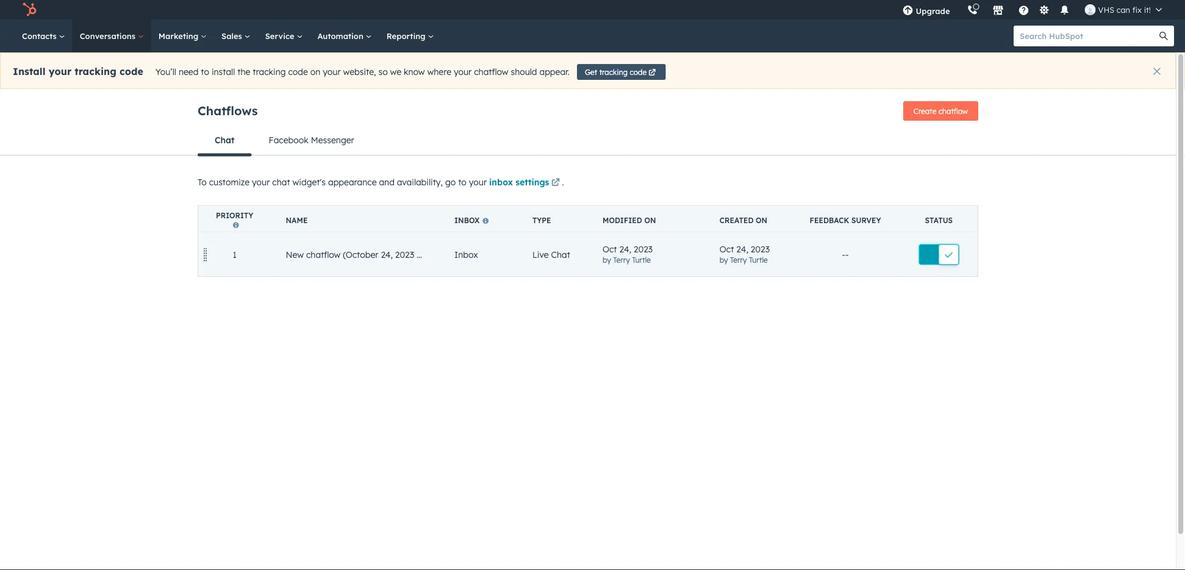 Task type: locate. For each thing, give the bounding box(es) containing it.
tracking
[[75, 65, 116, 78], [253, 67, 286, 77], [599, 67, 628, 76]]

modified
[[603, 216, 642, 225]]

turtle down created on
[[749, 255, 768, 264]]

0 horizontal spatial tracking
[[75, 65, 116, 78]]

website,
[[343, 67, 376, 77]]

0 horizontal spatial 24,
[[381, 249, 393, 260]]

2 inbox from the top
[[454, 249, 478, 260]]

chatflow for create chatflow
[[939, 106, 968, 116]]

more
[[470, 258, 487, 267]]

menu item
[[959, 0, 961, 20]]

fix
[[1133, 5, 1142, 15]]

vhs can fix it!
[[1098, 5, 1151, 15]]

0 horizontal spatial to
[[201, 67, 209, 77]]

code right get
[[630, 67, 647, 76]]

by
[[603, 255, 611, 264], [720, 255, 728, 264]]

terry down modified at the right top of page
[[613, 255, 630, 264]]

conversations link
[[72, 20, 151, 52]]

0 vertical spatial chatflow
[[474, 67, 508, 77]]

automation
[[317, 31, 366, 41]]

inbox right pm)
[[454, 249, 478, 260]]

on right the created
[[756, 216, 767, 225]]

0 vertical spatial inbox
[[454, 216, 480, 225]]

1 vertical spatial chat
[[551, 249, 570, 260]]

settings
[[516, 177, 549, 188]]

2023 down modified on
[[634, 244, 653, 254]]

navigation
[[198, 126, 978, 156]]

chatflow for new chatflow (october 24, 2023 3:06 pm)
[[306, 249, 340, 260]]

inbox settings link
[[489, 176, 562, 191]]

1 on from the left
[[644, 216, 656, 225]]

2 link opens in a new window image from the top
[[551, 179, 560, 188]]

oct
[[603, 244, 617, 254], [720, 244, 734, 254]]

menu containing vhs can fix it!
[[894, 0, 1171, 20]]

create
[[914, 106, 937, 116]]

1 horizontal spatial to
[[458, 177, 467, 188]]

code left on
[[288, 67, 308, 77]]

chat down chatflows
[[215, 135, 235, 145]]

code left you'll
[[120, 65, 143, 78]]

appear.
[[539, 67, 570, 77]]

reporting
[[387, 31, 428, 41]]

name
[[286, 216, 308, 225]]

1 horizontal spatial chat
[[551, 249, 570, 260]]

24, right (october
[[381, 249, 393, 260]]

created
[[720, 216, 754, 225]]

to right need
[[201, 67, 209, 77]]

2 horizontal spatial tracking
[[599, 67, 628, 76]]

menu
[[894, 0, 1171, 20]]

1 horizontal spatial chatflow
[[474, 67, 508, 77]]

it!
[[1144, 5, 1151, 15]]

turtle down modified on
[[632, 255, 651, 264]]

by down the created
[[720, 255, 728, 264]]

to inside install your tracking code alert
[[201, 67, 209, 77]]

notifications image
[[1059, 5, 1070, 16]]

status
[[925, 216, 953, 225]]

1 oct 24, 2023 by terry turtle from the left
[[603, 244, 653, 264]]

to
[[198, 177, 207, 188]]

1
[[233, 249, 237, 260]]

tracking right get
[[599, 67, 628, 76]]

2 - from the left
[[845, 249, 849, 260]]

1 horizontal spatial on
[[756, 216, 767, 225]]

0 horizontal spatial chatflow
[[306, 249, 340, 260]]

chatflows
[[198, 103, 258, 118]]

2023 left 3:06
[[395, 249, 414, 260]]

inbox down 'go'
[[454, 216, 480, 225]]

1 horizontal spatial tracking
[[253, 67, 286, 77]]

1 horizontal spatial oct
[[720, 244, 734, 254]]

(october
[[343, 249, 378, 260]]

2 oct from the left
[[720, 244, 734, 254]]

0 horizontal spatial code
[[120, 65, 143, 78]]

customize
[[209, 177, 250, 188]]

Search HubSpot search field
[[1014, 26, 1163, 46]]

chatflow right "new"
[[306, 249, 340, 260]]

your right on
[[323, 67, 341, 77]]

chat
[[215, 135, 235, 145], [551, 249, 570, 260]]

1 by from the left
[[603, 255, 611, 264]]

chatflow
[[474, 67, 508, 77], [939, 106, 968, 116], [306, 249, 340, 260]]

feedback
[[810, 216, 849, 225]]

your right install
[[49, 65, 71, 78]]

0 vertical spatial chat
[[215, 135, 235, 145]]

0 horizontal spatial chat
[[215, 135, 235, 145]]

availability,
[[397, 177, 443, 188]]

modified on
[[603, 216, 656, 225]]

get tracking code
[[585, 67, 647, 76]]

messenger
[[311, 135, 354, 145]]

2 on from the left
[[756, 216, 767, 225]]

settings image
[[1039, 5, 1050, 16]]

2 horizontal spatial 2023
[[751, 244, 770, 254]]

should
[[511, 67, 537, 77]]

0 horizontal spatial by
[[603, 255, 611, 264]]

24, down created on
[[736, 244, 748, 254]]

chatflow left should
[[474, 67, 508, 77]]

2 horizontal spatial code
[[630, 67, 647, 76]]

on for modified on
[[644, 216, 656, 225]]

0 horizontal spatial terry
[[613, 255, 630, 264]]

your
[[49, 65, 71, 78], [323, 67, 341, 77], [454, 67, 472, 77], [252, 177, 270, 188], [469, 177, 487, 188]]

-
[[842, 249, 845, 260], [845, 249, 849, 260]]

2 horizontal spatial chatflow
[[939, 106, 968, 116]]

tracking down conversations
[[75, 65, 116, 78]]

by down modified at the right top of page
[[603, 255, 611, 264]]

to customize your chat widget's appearance and availability, go to your
[[198, 177, 489, 188]]

on for created on
[[756, 216, 767, 225]]

0 horizontal spatial oct
[[603, 244, 617, 254]]

link opens in a new window image
[[551, 176, 560, 191], [551, 179, 560, 188]]

2 vertical spatial chatflow
[[306, 249, 340, 260]]

marketing link
[[151, 20, 214, 52]]

2023
[[634, 244, 653, 254], [751, 244, 770, 254], [395, 249, 414, 260]]

1 horizontal spatial by
[[720, 255, 728, 264]]

chat
[[272, 177, 290, 188]]

oct 24, 2023 by terry turtle
[[603, 244, 653, 264], [720, 244, 770, 264]]

help button
[[1013, 0, 1034, 20]]

inbox
[[454, 216, 480, 225], [454, 249, 478, 260]]

chatflow right create
[[939, 106, 968, 116]]

automation link
[[310, 20, 379, 52]]

terry down the created
[[730, 255, 747, 264]]

tracking right the
[[253, 67, 286, 77]]

code
[[120, 65, 143, 78], [288, 67, 308, 77], [630, 67, 647, 76]]

1 vertical spatial to
[[458, 177, 467, 188]]

1 oct from the left
[[603, 244, 617, 254]]

1 vertical spatial chatflow
[[939, 106, 968, 116]]

chatflow inside install your tracking code alert
[[474, 67, 508, 77]]

oct 24, 2023 by terry turtle down created on
[[720, 244, 770, 264]]

0 horizontal spatial on
[[644, 216, 656, 225]]

your left inbox
[[469, 177, 487, 188]]

2023 down created on
[[751, 244, 770, 254]]

where
[[427, 67, 451, 77]]

1 horizontal spatial code
[[288, 67, 308, 77]]

turtle
[[632, 255, 651, 264], [749, 255, 768, 264]]

0 vertical spatial to
[[201, 67, 209, 77]]

install your tracking code
[[13, 65, 143, 78]]

on
[[644, 216, 656, 225], [756, 216, 767, 225]]

oct down the created
[[720, 244, 734, 254]]

oct 24, 2023 by terry turtle down modified on
[[603, 244, 653, 264]]

chat right 'live' at the left of page
[[551, 249, 570, 260]]

terry
[[613, 255, 630, 264], [730, 255, 747, 264]]

1 horizontal spatial terry
[[730, 255, 747, 264]]

1 inbox from the top
[[454, 216, 480, 225]]

1 - from the left
[[842, 249, 845, 260]]

calling icon button
[[962, 2, 983, 18]]

oct down modified at the right top of page
[[603, 244, 617, 254]]

1 horizontal spatial turtle
[[749, 255, 768, 264]]

1 horizontal spatial oct 24, 2023 by terry turtle
[[720, 244, 770, 264]]

1 vertical spatial inbox
[[454, 249, 478, 260]]

so
[[378, 67, 388, 77]]

to right 'go'
[[458, 177, 467, 188]]

24, down modified at the right top of page
[[619, 244, 631, 254]]

hubspot image
[[22, 2, 37, 17]]

0 horizontal spatial turtle
[[632, 255, 651, 264]]

appearance
[[328, 177, 377, 188]]

3:06
[[417, 249, 433, 260]]

upgrade
[[916, 6, 950, 16]]

on right modified at the right top of page
[[644, 216, 656, 225]]

navigation containing chat
[[198, 126, 978, 156]]

contacts
[[22, 31, 59, 41]]

chatflow inside button
[[939, 106, 968, 116]]

0 horizontal spatial oct 24, 2023 by terry turtle
[[603, 244, 653, 264]]

close image
[[1153, 68, 1161, 75]]



Task type: vqa. For each thing, say whether or not it's contained in the screenshot.
privacy
no



Task type: describe. For each thing, give the bounding box(es) containing it.
need
[[179, 67, 198, 77]]

go
[[445, 177, 456, 188]]

your right where
[[454, 67, 472, 77]]

2 oct 24, 2023 by terry turtle from the left
[[720, 244, 770, 264]]

upgrade image
[[902, 5, 913, 16]]

.
[[562, 177, 564, 188]]

sales
[[221, 31, 244, 41]]

contacts link
[[15, 20, 72, 52]]

pm)
[[436, 249, 451, 260]]

1 horizontal spatial 24,
[[619, 244, 631, 254]]

feedback survey
[[810, 216, 881, 225]]

on
[[310, 67, 320, 77]]

marketing
[[158, 31, 201, 41]]

you'll need to install the tracking code on your website, so we know where your chatflow should appear.
[[155, 67, 570, 77]]

vhs can fix it! button
[[1078, 0, 1169, 20]]

create chatflow button
[[903, 101, 978, 121]]

2 turtle from the left
[[749, 255, 768, 264]]

facebook messenger
[[269, 135, 354, 145]]

marketplaces image
[[993, 5, 1004, 16]]

inbox
[[489, 177, 513, 188]]

search button
[[1153, 26, 1174, 46]]

sales link
[[214, 20, 258, 52]]

and
[[379, 177, 395, 188]]

install
[[13, 65, 45, 78]]

hubspot link
[[15, 2, 46, 17]]

0 horizontal spatial 2023
[[395, 249, 414, 260]]

conversations
[[80, 31, 138, 41]]

new chatflow (october 24, 2023 3:06 pm)
[[286, 249, 451, 260]]

2 horizontal spatial 24,
[[736, 244, 748, 254]]

2 by from the left
[[720, 255, 728, 264]]

vhs
[[1098, 5, 1114, 15]]

type
[[532, 216, 551, 225]]

link opens in a new window image inside inbox settings link
[[551, 179, 560, 188]]

install
[[212, 67, 235, 77]]

1 horizontal spatial 2023
[[634, 244, 653, 254]]

reporting link
[[379, 20, 441, 52]]

widget's
[[293, 177, 326, 188]]

more button
[[462, 255, 502, 270]]

1 terry from the left
[[613, 255, 630, 264]]

tracking inside "get tracking code" link
[[599, 67, 628, 76]]

new
[[286, 249, 304, 260]]

get
[[585, 67, 597, 76]]

service
[[265, 31, 297, 41]]

service link
[[258, 20, 310, 52]]

your left chat
[[252, 177, 270, 188]]

can
[[1117, 5, 1130, 15]]

1 link opens in a new window image from the top
[[551, 176, 560, 191]]

we
[[390, 67, 401, 77]]

create chatflow
[[914, 106, 968, 116]]

live
[[532, 249, 549, 260]]

2 terry from the left
[[730, 255, 747, 264]]

facebook
[[269, 135, 308, 145]]

calling icon image
[[967, 5, 978, 16]]

created on
[[720, 216, 767, 225]]

get tracking code link
[[577, 64, 666, 80]]

settings link
[[1037, 3, 1052, 16]]

the
[[237, 67, 250, 77]]

notifications button
[[1054, 0, 1075, 20]]

priority
[[216, 211, 253, 220]]

marketplaces button
[[985, 0, 1011, 20]]

chatflows banner
[[198, 98, 978, 126]]

chat inside button
[[215, 135, 235, 145]]

live chat
[[532, 249, 570, 260]]

inbox settings
[[489, 177, 549, 188]]

know
[[404, 67, 425, 77]]

you'll
[[155, 67, 176, 77]]

facebook messenger button
[[252, 126, 371, 155]]

install your tracking code alert
[[0, 52, 1176, 89]]

terry turtle image
[[1085, 4, 1096, 15]]

help image
[[1018, 5, 1029, 16]]

search image
[[1160, 32, 1168, 40]]

--
[[842, 249, 849, 260]]

chat button
[[198, 126, 252, 156]]

survey
[[851, 216, 881, 225]]

1 turtle from the left
[[632, 255, 651, 264]]



